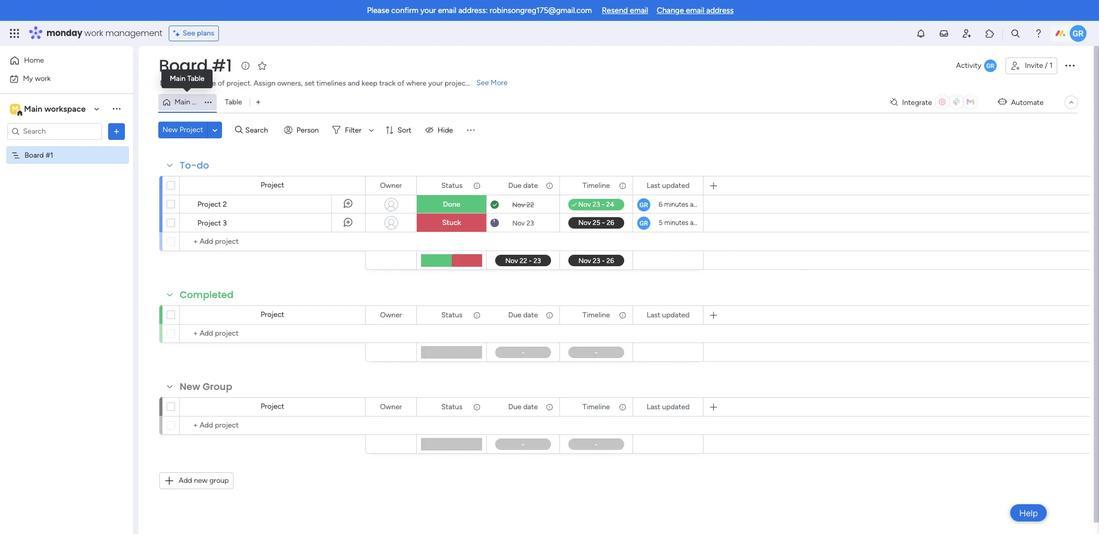 Task type: vqa. For each thing, say whether or not it's contained in the screenshot.
MAIN associated with Main Table
yes



Task type: locate. For each thing, give the bounding box(es) containing it.
add new group button
[[159, 473, 234, 490]]

1 horizontal spatial see
[[477, 78, 489, 87]]

0 horizontal spatial see
[[183, 29, 195, 38]]

6 minutes ago
[[659, 201, 702, 209]]

3 last updated field from the top
[[644, 402, 693, 413]]

done
[[443, 200, 460, 209]]

3 due from the top
[[509, 403, 522, 412]]

board
[[159, 54, 208, 77], [25, 151, 44, 160]]

0 vertical spatial board #1
[[159, 54, 232, 77]]

Due date field
[[506, 180, 541, 192], [506, 310, 541, 321], [506, 402, 541, 413]]

see for see more
[[477, 78, 489, 87]]

1 due date field from the top
[[506, 180, 541, 192]]

see more
[[477, 78, 508, 87]]

due date
[[509, 181, 538, 190], [509, 311, 538, 320], [509, 403, 538, 412]]

2 vertical spatial status field
[[439, 402, 465, 413]]

2 vertical spatial timeline field
[[580, 402, 613, 413]]

column information image for first status field from the bottom of the page
[[473, 403, 481, 412]]

minutes
[[665, 201, 689, 209], [665, 219, 689, 227]]

table down project.
[[225, 98, 242, 107]]

Board #1 field
[[156, 54, 235, 77]]

2 vertical spatial date
[[523, 403, 538, 412]]

2 of from the left
[[398, 79, 405, 88]]

0 vertical spatial last updated
[[647, 181, 690, 190]]

1 + add project text field from the top
[[185, 236, 361, 248]]

v2 done deadline image
[[491, 200, 499, 210]]

0 vertical spatial status field
[[439, 180, 465, 192]]

1 horizontal spatial table
[[225, 98, 242, 107]]

1 last updated from the top
[[647, 181, 690, 190]]

1 vertical spatial due date field
[[506, 310, 541, 321]]

last for group
[[647, 403, 661, 412]]

invite / 1
[[1025, 61, 1053, 70]]

0 vertical spatial timeline
[[583, 181, 610, 190]]

#1 up type
[[212, 54, 232, 77]]

timeline for third 'timeline' field from the top
[[583, 403, 610, 412]]

3 status field from the top
[[439, 402, 465, 413]]

3 due date from the top
[[509, 403, 538, 412]]

1 vertical spatial last
[[647, 311, 661, 320]]

1 email from the left
[[438, 6, 457, 15]]

2 vertical spatial last updated
[[647, 403, 690, 412]]

work
[[84, 27, 103, 39], [35, 74, 51, 83]]

column information image
[[473, 182, 481, 190], [546, 182, 554, 190], [619, 311, 627, 320]]

1 vertical spatial see
[[477, 78, 489, 87]]

assign
[[254, 79, 276, 88]]

board #1 down search in workspace field
[[25, 151, 53, 160]]

last for do
[[647, 181, 661, 190]]

change email address
[[657, 6, 734, 15]]

New Group field
[[177, 380, 235, 394]]

1 horizontal spatial column information image
[[546, 182, 554, 190]]

work inside button
[[35, 74, 51, 83]]

1 vertical spatial board #1
[[25, 151, 53, 160]]

see for see plans
[[183, 29, 195, 38]]

2 email from the left
[[630, 6, 649, 15]]

0 vertical spatial ago
[[690, 201, 702, 209]]

1 vertical spatial date
[[523, 311, 538, 320]]

2 owner field from the top
[[378, 310, 405, 321]]

3 last from the top
[[647, 403, 661, 412]]

main table
[[175, 98, 209, 107]]

email
[[438, 6, 457, 15], [630, 6, 649, 15], [686, 6, 705, 15]]

any
[[188, 79, 199, 88]]

0 vertical spatial minutes
[[665, 201, 689, 209]]

work right monday
[[84, 27, 103, 39]]

board up any
[[159, 54, 208, 77]]

2 owner from the top
[[380, 311, 402, 320]]

/
[[1045, 61, 1048, 70]]

+ Add project text field
[[185, 420, 361, 432]]

2 horizontal spatial column information image
[[619, 311, 627, 320]]

1 horizontal spatial new
[[180, 380, 200, 394]]

main right workspace icon
[[24, 104, 42, 114]]

1 status field from the top
[[439, 180, 465, 192]]

1 vertical spatial minutes
[[665, 219, 689, 227]]

0 vertical spatial updated
[[662, 181, 690, 190]]

workspace
[[44, 104, 86, 114]]

1 vertical spatial timeline field
[[580, 310, 613, 321]]

0 vertical spatial last
[[647, 181, 661, 190]]

#1
[[212, 54, 232, 77], [46, 151, 53, 160]]

3 timeline from the top
[[583, 403, 610, 412]]

0 horizontal spatial table
[[192, 98, 209, 107]]

To-do field
[[177, 159, 212, 172]]

1 due date from the top
[[509, 181, 538, 190]]

1 timeline from the top
[[583, 181, 610, 190]]

main inside workspace selection element
[[24, 104, 42, 114]]

3 email from the left
[[686, 6, 705, 15]]

0 vertical spatial timeline field
[[580, 180, 613, 192]]

nov left 23 on the left
[[513, 219, 525, 227]]

3 updated from the top
[[662, 403, 690, 412]]

22
[[527, 201, 534, 209]]

your right confirm
[[421, 6, 436, 15]]

1 vertical spatial last updated field
[[644, 310, 693, 321]]

1 vertical spatial board
[[25, 151, 44, 160]]

project
[[180, 125, 203, 134], [261, 181, 284, 190], [198, 200, 221, 209], [198, 219, 221, 228], [261, 310, 284, 319], [261, 402, 284, 411]]

Timeline field
[[580, 180, 613, 192], [580, 310, 613, 321], [580, 402, 613, 413]]

table down any
[[192, 98, 209, 107]]

status
[[441, 181, 463, 190], [441, 311, 463, 320], [441, 403, 463, 412]]

0 horizontal spatial board #1
[[25, 151, 53, 160]]

plans
[[197, 29, 214, 38]]

2 vertical spatial due date field
[[506, 402, 541, 413]]

1 vertical spatial owner field
[[378, 310, 405, 321]]

due for do
[[509, 181, 522, 190]]

2 vertical spatial updated
[[662, 403, 690, 412]]

#1 down search in workspace field
[[46, 151, 53, 160]]

new group
[[180, 380, 232, 394]]

0 horizontal spatial of
[[218, 79, 225, 88]]

monday
[[47, 27, 82, 39]]

stuck
[[442, 218, 461, 227]]

0 vertical spatial #1
[[212, 54, 232, 77]]

2 vertical spatial status
[[441, 403, 463, 412]]

1 date from the top
[[523, 181, 538, 190]]

0 horizontal spatial main
[[24, 104, 42, 114]]

1 horizontal spatial work
[[84, 27, 103, 39]]

0 vertical spatial due date
[[509, 181, 538, 190]]

1 last updated field from the top
[[644, 180, 693, 192]]

nov left "22" in the left of the page
[[512, 201, 525, 209]]

1 nov from the top
[[512, 201, 525, 209]]

table
[[192, 98, 209, 107], [225, 98, 242, 107]]

invite
[[1025, 61, 1044, 70]]

Owner field
[[378, 180, 405, 192], [378, 310, 405, 321], [378, 402, 405, 413]]

options image
[[111, 126, 122, 137]]

search everything image
[[1011, 28, 1021, 39]]

1 minutes from the top
[[665, 201, 689, 209]]

1 vertical spatial due
[[509, 311, 522, 320]]

0 horizontal spatial new
[[163, 125, 178, 134]]

0 horizontal spatial board
[[25, 151, 44, 160]]

3 due date field from the top
[[506, 402, 541, 413]]

2 vertical spatial timeline
[[583, 403, 610, 412]]

1 updated from the top
[[662, 181, 690, 190]]

project
[[445, 79, 469, 88]]

2 timeline field from the top
[[580, 310, 613, 321]]

new
[[163, 125, 178, 134], [180, 380, 200, 394]]

0 vertical spatial date
[[523, 181, 538, 190]]

2 table from the left
[[225, 98, 242, 107]]

see
[[183, 29, 195, 38], [477, 78, 489, 87]]

due date field for group
[[506, 402, 541, 413]]

email right resend
[[630, 6, 649, 15]]

updated for to-do
[[662, 181, 690, 190]]

0 vertical spatial see
[[183, 29, 195, 38]]

email right the change
[[686, 6, 705, 15]]

1 vertical spatial ago
[[690, 219, 702, 227]]

project inside button
[[180, 125, 203, 134]]

0 vertical spatial nov
[[512, 201, 525, 209]]

2 due date field from the top
[[506, 310, 541, 321]]

1 vertical spatial owner
[[380, 311, 402, 320]]

0 vertical spatial owner field
[[378, 180, 405, 192]]

0 vertical spatial due
[[509, 181, 522, 190]]

0 vertical spatial owner
[[380, 181, 402, 190]]

1 horizontal spatial of
[[398, 79, 405, 88]]

last updated
[[647, 181, 690, 190], [647, 311, 690, 320], [647, 403, 690, 412]]

1 vertical spatial + add project text field
[[185, 328, 361, 340]]

0 horizontal spatial work
[[35, 74, 51, 83]]

3 status from the top
[[441, 403, 463, 412]]

1 vertical spatial timeline
[[583, 311, 610, 320]]

2 vertical spatial last
[[647, 403, 661, 412]]

0 vertical spatial + add project text field
[[185, 236, 361, 248]]

greg robinson image
[[1070, 25, 1087, 42]]

2 last updated field from the top
[[644, 310, 693, 321]]

main
[[175, 98, 190, 107], [24, 104, 42, 114]]

minutes for 5
[[665, 219, 689, 227]]

minutes for 6
[[665, 201, 689, 209]]

work for my
[[35, 74, 51, 83]]

board down search in workspace field
[[25, 151, 44, 160]]

invite members image
[[962, 28, 973, 39]]

option
[[0, 146, 133, 148]]

+ Add project text field
[[185, 236, 361, 248], [185, 328, 361, 340]]

#1 inside list box
[[46, 151, 53, 160]]

0 vertical spatial last updated field
[[644, 180, 693, 192]]

ago down 6 minutes ago
[[690, 219, 702, 227]]

2 vertical spatial due date
[[509, 403, 538, 412]]

your right where
[[428, 79, 443, 88]]

help
[[1020, 508, 1038, 519]]

minutes right the 5
[[665, 219, 689, 227]]

m
[[12, 104, 18, 113]]

2 timeline from the top
[[583, 311, 610, 320]]

minutes right 6
[[665, 201, 689, 209]]

new left group
[[180, 380, 200, 394]]

2 vertical spatial last updated field
[[644, 402, 693, 413]]

0 vertical spatial board
[[159, 54, 208, 77]]

0 horizontal spatial column information image
[[473, 182, 481, 190]]

0 vertical spatial status
[[441, 181, 463, 190]]

main down manage at the top left of the page
[[175, 98, 190, 107]]

column information image for timeline
[[619, 311, 627, 320]]

column information image
[[619, 182, 627, 190], [473, 311, 481, 320], [546, 311, 554, 320], [473, 403, 481, 412], [546, 403, 554, 412], [619, 403, 627, 412]]

see left plans
[[183, 29, 195, 38]]

timeline for first 'timeline' field from the top
[[583, 181, 610, 190]]

new
[[194, 477, 208, 486]]

workspace image
[[10, 103, 20, 115]]

add
[[179, 477, 192, 486]]

new inside button
[[163, 125, 178, 134]]

1 vertical spatial nov
[[513, 219, 525, 227]]

column information image for group's due date field
[[546, 403, 554, 412]]

new project button
[[158, 122, 207, 138]]

5 minutes ago
[[659, 219, 702, 227]]

nov
[[512, 201, 525, 209], [513, 219, 525, 227]]

1 last from the top
[[647, 181, 661, 190]]

1 table from the left
[[192, 98, 209, 107]]

0 horizontal spatial email
[[438, 6, 457, 15]]

board #1 up any
[[159, 54, 232, 77]]

resend email link
[[602, 6, 649, 15]]

see inside button
[[183, 29, 195, 38]]

email left address:
[[438, 6, 457, 15]]

3 last updated from the top
[[647, 403, 690, 412]]

workspace options image
[[111, 104, 122, 114]]

date
[[523, 181, 538, 190], [523, 311, 538, 320], [523, 403, 538, 412]]

see left more
[[477, 78, 489, 87]]

1 of from the left
[[218, 79, 225, 88]]

filter
[[345, 126, 362, 135]]

due date for do
[[509, 181, 538, 190]]

2 vertical spatial due
[[509, 403, 522, 412]]

last updated for to-do
[[647, 181, 690, 190]]

monday work management
[[47, 27, 162, 39]]

0 vertical spatial new
[[163, 125, 178, 134]]

1 vertical spatial due date
[[509, 311, 538, 320]]

date for do
[[523, 181, 538, 190]]

main table button
[[158, 94, 217, 111]]

1 vertical spatial status field
[[439, 310, 465, 321]]

updated for new group
[[662, 403, 690, 412]]

do
[[197, 159, 209, 172]]

2
[[223, 200, 227, 209]]

1 vertical spatial last updated
[[647, 311, 690, 320]]

3 date from the top
[[523, 403, 538, 412]]

1 horizontal spatial main
[[175, 98, 190, 107]]

email for resend email
[[630, 6, 649, 15]]

board #1 list box
[[0, 144, 133, 305]]

1 vertical spatial updated
[[662, 311, 690, 320]]

0 horizontal spatial #1
[[46, 151, 53, 160]]

1 due from the top
[[509, 181, 522, 190]]

Last updated field
[[644, 180, 693, 192], [644, 310, 693, 321], [644, 402, 693, 413]]

2 due from the top
[[509, 311, 522, 320]]

1 vertical spatial #1
[[46, 151, 53, 160]]

automate
[[1012, 98, 1044, 107]]

2 nov from the top
[[513, 219, 525, 227]]

2 vertical spatial owner
[[380, 403, 402, 412]]

of right track
[[398, 79, 405, 88]]

2 date from the top
[[523, 311, 538, 320]]

ago for 6 minutes ago
[[690, 201, 702, 209]]

dapulse checkmark sign image
[[572, 199, 577, 212]]

due
[[509, 181, 522, 190], [509, 311, 522, 320], [509, 403, 522, 412]]

main for main workspace
[[24, 104, 42, 114]]

column information image for third 'timeline' field from the top
[[619, 403, 627, 412]]

1 horizontal spatial email
[[630, 6, 649, 15]]

of
[[218, 79, 225, 88], [398, 79, 405, 88]]

new down main table "button" in the top of the page
[[163, 125, 178, 134]]

see plans button
[[169, 26, 219, 41]]

notifications image
[[916, 28, 927, 39]]

2 horizontal spatial email
[[686, 6, 705, 15]]

new inside field
[[180, 380, 200, 394]]

1 vertical spatial work
[[35, 74, 51, 83]]

of right type
[[218, 79, 225, 88]]

board #1
[[159, 54, 232, 77], [25, 151, 53, 160]]

1 horizontal spatial board #1
[[159, 54, 232, 77]]

0 vertical spatial due date field
[[506, 180, 541, 192]]

work right my
[[35, 74, 51, 83]]

1 timeline field from the top
[[580, 180, 613, 192]]

2 vertical spatial owner field
[[378, 402, 405, 413]]

main inside "button"
[[175, 98, 190, 107]]

Search field
[[243, 123, 274, 137]]

0 vertical spatial work
[[84, 27, 103, 39]]

1 vertical spatial new
[[180, 380, 200, 394]]

owners,
[[277, 79, 303, 88]]

ago up 5 minutes ago
[[690, 201, 702, 209]]

2 minutes from the top
[[665, 219, 689, 227]]

owner
[[380, 181, 402, 190], [380, 311, 402, 320], [380, 403, 402, 412]]

Status field
[[439, 180, 465, 192], [439, 310, 465, 321], [439, 402, 465, 413]]

1 vertical spatial status
[[441, 311, 463, 320]]



Task type: describe. For each thing, give the bounding box(es) containing it.
add new group
[[179, 477, 229, 486]]

my work button
[[6, 70, 112, 87]]

resend email
[[602, 6, 649, 15]]

nov for nov 22
[[512, 201, 525, 209]]

menu image
[[466, 125, 476, 135]]

group
[[203, 380, 232, 394]]

person button
[[280, 122, 325, 138]]

home
[[24, 56, 44, 65]]

nov 22
[[512, 201, 534, 209]]

main workspace
[[24, 104, 86, 114]]

management
[[105, 27, 162, 39]]

help image
[[1034, 28, 1044, 39]]

timeline for second 'timeline' field from the top
[[583, 311, 610, 320]]

new project
[[163, 125, 203, 134]]

sort
[[398, 126, 412, 135]]

2 due date from the top
[[509, 311, 538, 320]]

my
[[23, 74, 33, 83]]

see plans
[[183, 29, 214, 38]]

activity
[[957, 61, 982, 70]]

activity button
[[952, 57, 1002, 74]]

column information image for first 'timeline' field from the top
[[619, 182, 627, 190]]

home button
[[6, 52, 112, 69]]

column information image for 2nd status field from the bottom
[[473, 311, 481, 320]]

v2 search image
[[235, 124, 243, 136]]

2 last updated from the top
[[647, 311, 690, 320]]

main for main table
[[175, 98, 190, 107]]

table inside main table "button"
[[192, 98, 209, 107]]

column information image for status
[[473, 182, 481, 190]]

please confirm your email address: robinsongreg175@gmail.com
[[367, 6, 592, 15]]

6
[[659, 201, 663, 209]]

3 owner from the top
[[380, 403, 402, 412]]

set
[[305, 79, 315, 88]]

1
[[1050, 61, 1053, 70]]

stands.
[[470, 79, 494, 88]]

Completed field
[[177, 288, 236, 302]]

help button
[[1011, 505, 1047, 522]]

to-
[[180, 159, 197, 172]]

collapse board header image
[[1068, 98, 1076, 107]]

autopilot image
[[998, 95, 1007, 109]]

1 owner field from the top
[[378, 180, 405, 192]]

inbox image
[[939, 28, 950, 39]]

select product image
[[9, 28, 20, 39]]

angle down image
[[212, 126, 218, 134]]

and
[[348, 79, 360, 88]]

more
[[491, 78, 508, 87]]

1 vertical spatial your
[[428, 79, 443, 88]]

add view image
[[256, 99, 261, 106]]

type
[[201, 79, 216, 88]]

please
[[367, 6, 390, 15]]

1 horizontal spatial #1
[[212, 54, 232, 77]]

2 status field from the top
[[439, 310, 465, 321]]

sort button
[[381, 122, 418, 138]]

nov for nov 23
[[513, 219, 525, 227]]

23
[[527, 219, 534, 227]]

address:
[[459, 6, 488, 15]]

my work
[[23, 74, 51, 83]]

completed
[[180, 288, 234, 302]]

arrow down image
[[365, 124, 378, 136]]

address
[[707, 6, 734, 15]]

2 updated from the top
[[662, 311, 690, 320]]

options image
[[1064, 59, 1077, 71]]

workspace selection element
[[10, 103, 87, 116]]

board inside list box
[[25, 151, 44, 160]]

board #1 inside list box
[[25, 151, 53, 160]]

column information image for second due date field from the bottom of the page
[[546, 311, 554, 320]]

3 timeline field from the top
[[580, 402, 613, 413]]

date for group
[[523, 403, 538, 412]]

ago for 5 minutes ago
[[690, 219, 702, 227]]

filter button
[[328, 122, 378, 138]]

project.
[[227, 79, 252, 88]]

2 + add project text field from the top
[[185, 328, 361, 340]]

due date for group
[[509, 403, 538, 412]]

resend
[[602, 6, 628, 15]]

see more link
[[476, 78, 509, 88]]

1 status from the top
[[441, 181, 463, 190]]

invite / 1 button
[[1006, 57, 1058, 74]]

3 owner field from the top
[[378, 402, 405, 413]]

track
[[379, 79, 396, 88]]

2 last from the top
[[647, 311, 661, 320]]

1 owner from the top
[[380, 181, 402, 190]]

keep
[[362, 79, 378, 88]]

Search in workspace field
[[22, 125, 87, 137]]

change
[[657, 6, 684, 15]]

hide
[[438, 126, 453, 135]]

table inside table button
[[225, 98, 242, 107]]

hide button
[[421, 122, 460, 138]]

manage any type of project. assign owners, set timelines and keep track of where your project stands.
[[160, 79, 494, 88]]

where
[[406, 79, 427, 88]]

person
[[297, 126, 319, 135]]

last updated field for new group
[[644, 402, 693, 413]]

dapulse integrations image
[[891, 99, 898, 106]]

manage
[[160, 79, 186, 88]]

table button
[[217, 94, 250, 111]]

group
[[210, 477, 229, 486]]

due date field for do
[[506, 180, 541, 192]]

column information image for due date
[[546, 182, 554, 190]]

change email address link
[[657, 6, 734, 15]]

show board description image
[[239, 61, 252, 71]]

project 2
[[198, 200, 227, 209]]

due for group
[[509, 403, 522, 412]]

timelines
[[317, 79, 346, 88]]

nov 23
[[513, 219, 534, 227]]

new for new group
[[180, 380, 200, 394]]

new for new project
[[163, 125, 178, 134]]

5
[[659, 219, 663, 227]]

last updated field for to-do
[[644, 180, 693, 192]]

email for change email address
[[686, 6, 705, 15]]

project 3
[[198, 219, 227, 228]]

apps image
[[985, 28, 996, 39]]

0 vertical spatial your
[[421, 6, 436, 15]]

robinsongreg175@gmail.com
[[490, 6, 592, 15]]

integrate
[[903, 98, 933, 107]]

work for monday
[[84, 27, 103, 39]]

2 status from the top
[[441, 311, 463, 320]]

to-do
[[180, 159, 209, 172]]

add to favorites image
[[257, 60, 267, 71]]

3
[[223, 219, 227, 228]]

confirm
[[392, 6, 419, 15]]

last updated for new group
[[647, 403, 690, 412]]

1 horizontal spatial board
[[159, 54, 208, 77]]



